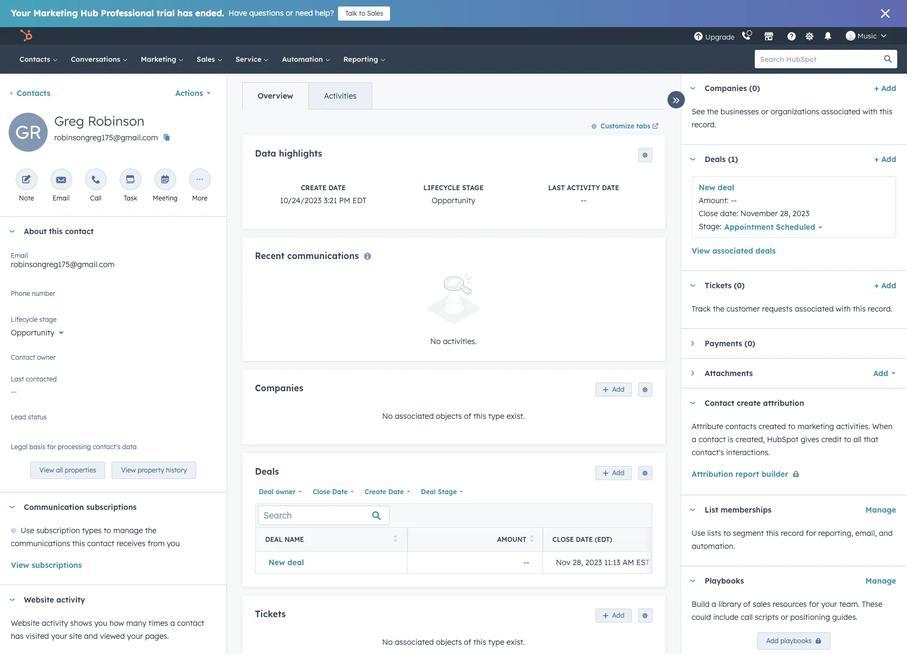 Task type: describe. For each thing, give the bounding box(es) containing it.
menu containing music
[[693, 27, 895, 44]]

attribute contacts created to marketing activities. when a contact is created, hubspot gives credit to all that contact's interactions.
[[692, 422, 893, 458]]

site
[[69, 632, 82, 642]]

note image
[[22, 175, 31, 185]]

no inside contact owner no owner
[[11, 358, 21, 368]]

settings link
[[804, 30, 817, 41]]

activity for website activity shows you how many times a contact has visited your site and viewed your pages.
[[42, 619, 68, 629]]

stage:
[[699, 222, 722, 232]]

1 vertical spatial new deal
[[269, 558, 304, 568]]

trial
[[157, 8, 175, 18]]

close for close date
[[313, 488, 330, 496]]

greg robinson
[[54, 113, 145, 129]]

est
[[637, 558, 650, 568]]

add playbooks
[[767, 637, 813, 645]]

contact for contact create attribution
[[705, 399, 735, 408]]

amount:
[[699, 196, 729, 206]]

appointment scheduled
[[725, 223, 816, 232]]

note
[[19, 194, 34, 202]]

create date 10/24/2023 3:21 pm edt
[[280, 184, 367, 206]]

reporting,
[[819, 529, 854, 538]]

and inside "use lists to segment this record for reporting, email, and automation."
[[880, 529, 893, 538]]

service
[[236, 55, 264, 63]]

deal stage
[[421, 488, 457, 496]]

date:
[[721, 209, 739, 219]]

date inside last activity date --
[[602, 184, 620, 192]]

customize tabs
[[601, 122, 651, 130]]

stage for deal stage
[[438, 488, 457, 496]]

deal for deal name
[[265, 536, 283, 544]]

exist. for tickets
[[507, 638, 525, 647]]

builder
[[762, 470, 789, 479]]

automation link
[[276, 44, 337, 74]]

view for view subscriptions
[[11, 561, 29, 571]]

opportunity inside popup button
[[11, 328, 54, 338]]

payments (0)
[[705, 339, 756, 349]]

or inside see the businesses or organizations associated with this record.
[[762, 107, 769, 117]]

(0) for companies (0)
[[750, 84, 761, 93]]

more image
[[195, 175, 205, 185]]

service link
[[229, 44, 276, 74]]

contact for attribute contacts created to marketing activities. when a contact is created, hubspot gives credit to all that contact's interactions.
[[699, 435, 726, 445]]

of for tickets
[[464, 638, 472, 647]]

about
[[24, 227, 47, 236]]

10/24/2023
[[280, 196, 322, 206]]

deal stage button
[[417, 485, 466, 499]]

many
[[126, 619, 147, 629]]

how
[[110, 619, 124, 629]]

contacts
[[726, 422, 757, 432]]

1 vertical spatial 28,
[[573, 558, 584, 568]]

0 vertical spatial marketing
[[33, 8, 78, 18]]

+ add for this
[[875, 84, 897, 93]]

1 horizontal spatial your
[[127, 632, 143, 642]]

record. inside see the businesses or organizations associated with this record.
[[692, 120, 717, 130]]

stage for lifecycle stage opportunity
[[463, 184, 484, 192]]

caret image for about this contact
[[9, 230, 15, 233]]

email for email robinsongreg175@gmail.com
[[11, 252, 28, 260]]

businesses
[[721, 107, 760, 117]]

calling icon image
[[742, 31, 752, 41]]

scheduled
[[777, 223, 816, 232]]

no activities.
[[431, 336, 477, 346]]

payments (0) button
[[681, 329, 893, 358]]

this inside the use subscription types to manage the communications this contact receives from you
[[72, 539, 85, 549]]

memberships
[[721, 505, 772, 515]]

marketplaces button
[[758, 27, 781, 44]]

contact's inside attribute contacts created to marketing activities. when a contact is created, hubspot gives credit to all that contact's interactions.
[[692, 448, 725, 458]]

task image
[[126, 175, 135, 185]]

contact for website activity shows you how many times a contact has visited your site and viewed your pages.
[[177, 619, 204, 629]]

companies (0) button
[[681, 74, 871, 103]]

0 vertical spatial for
[[47, 443, 56, 451]]

0 vertical spatial contacts
[[20, 55, 52, 63]]

list
[[705, 505, 719, 515]]

+ for record.
[[875, 281, 880, 291]]

viewed
[[100, 632, 125, 642]]

automation.
[[692, 542, 736, 552]]

contact create attribution button
[[681, 389, 897, 418]]

1 vertical spatial robinsongreg175@gmail.com
[[11, 260, 115, 270]]

use for subscription
[[21, 526, 34, 536]]

caret image for contact create attribution
[[690, 402, 697, 405]]

(0) for tickets (0)
[[735, 281, 745, 291]]

email for email
[[53, 194, 70, 202]]

actions button
[[168, 82, 218, 104]]

last for last activity date --
[[549, 184, 565, 192]]

lifecycle stage opportunity
[[424, 184, 484, 206]]

task
[[124, 194, 137, 202]]

for for build a library of sales resources for your team. these could include call scripts or positioning guides.
[[810, 600, 820, 610]]

tickets for tickets (0)
[[705, 281, 732, 291]]

attribution report builder button
[[692, 468, 804, 482]]

opportunity button
[[11, 322, 216, 340]]

sales link
[[190, 44, 229, 74]]

3:21
[[324, 196, 337, 206]]

from
[[148, 539, 165, 549]]

Search search field
[[258, 506, 390, 525]]

companies for companies (0)
[[705, 84, 748, 93]]

greg
[[54, 113, 84, 129]]

questions
[[249, 8, 284, 18]]

last activity date --
[[549, 184, 620, 206]]

close for close date (edt)
[[553, 536, 574, 544]]

contact inside dropdown button
[[65, 227, 94, 236]]

caret image for deals (1)
[[690, 158, 697, 161]]

contact owner no owner
[[11, 354, 56, 368]]

owner up last contacted
[[24, 358, 45, 368]]

companies for companies
[[255, 383, 304, 393]]

to right credit on the bottom right
[[845, 435, 852, 445]]

0 horizontal spatial with
[[836, 304, 851, 314]]

deal for deal owner
[[259, 488, 274, 496]]

2023 inside amount: -- close date: november 28, 2023
[[793, 209, 810, 219]]

close date button
[[309, 485, 357, 499]]

upgrade image
[[694, 32, 704, 41]]

list memberships button
[[681, 496, 862, 525]]

the for track
[[713, 304, 725, 314]]

1 vertical spatial all
[[56, 466, 63, 475]]

of for companies
[[464, 412, 472, 421]]

include
[[714, 613, 739, 623]]

new for new deal link to the bottom
[[269, 558, 285, 568]]

search image
[[885, 55, 893, 63]]

contact for contact owner no owner
[[11, 354, 35, 362]]

type for tickets
[[489, 638, 505, 647]]

2 + add button from the top
[[875, 153, 897, 166]]

this inside dropdown button
[[49, 227, 63, 236]]

notifications image
[[824, 32, 833, 42]]

0 vertical spatial has
[[177, 8, 193, 18]]

new for top new deal link
[[699, 183, 716, 193]]

amount: -- close date: november 28, 2023
[[699, 196, 810, 219]]

reporting
[[344, 55, 380, 63]]

a for attribute contacts created to marketing activities. when a contact is created, hubspot gives credit to all that contact's interactions.
[[692, 435, 697, 445]]

view associated deals link
[[692, 245, 776, 258]]

no inside alert
[[431, 336, 441, 346]]

press to sort. image
[[394, 535, 398, 543]]

this inside "use lists to segment this record for reporting, email, and automation."
[[767, 529, 779, 538]]

you inside the use subscription types to manage the communications this contact receives from you
[[167, 539, 180, 549]]

marketplaces image
[[765, 32, 774, 42]]

view all properties link
[[30, 462, 105, 480]]

track
[[692, 304, 711, 314]]

0 horizontal spatial your
[[51, 632, 67, 642]]

caret image for companies (0)
[[690, 87, 697, 90]]

0 horizontal spatial contact's
[[93, 443, 121, 451]]

objects for tickets
[[436, 638, 462, 647]]

0 vertical spatial contacts link
[[13, 44, 64, 74]]

(1)
[[729, 155, 739, 164]]

add button for companies
[[596, 383, 632, 397]]

add button for deals
[[596, 466, 632, 481]]

talk
[[346, 9, 357, 17]]

status
[[28, 413, 47, 421]]

call
[[741, 613, 753, 623]]

report
[[736, 470, 760, 479]]

28, inside amount: -- close date: november 28, 2023
[[781, 209, 791, 219]]

tickets (0)
[[705, 281, 745, 291]]

manage link for playbooks
[[866, 575, 897, 588]]

talk to sales
[[346, 9, 384, 17]]

the inside the use subscription types to manage the communications this contact receives from you
[[145, 526, 157, 536]]

attribute
[[692, 422, 724, 432]]

scripts
[[755, 613, 779, 623]]

tickets for tickets
[[255, 609, 286, 620]]

Search HubSpot search field
[[755, 50, 888, 68]]

list memberships
[[705, 505, 772, 515]]

hubspot image
[[20, 29, 33, 42]]

name
[[285, 536, 304, 544]]

1 vertical spatial contacts link
[[9, 88, 50, 98]]

recent communications
[[255, 251, 359, 262]]

manage for list memberships
[[866, 505, 897, 515]]

owner for contact owner no owner
[[37, 354, 56, 362]]

for for use lists to segment this record for reporting, email, and automation.
[[807, 529, 817, 538]]

the for see
[[707, 107, 719, 117]]

positioning
[[791, 613, 831, 623]]

1 horizontal spatial communications
[[287, 251, 359, 262]]

add button
[[867, 363, 897, 384]]

hubspot link
[[13, 29, 41, 42]]

1 horizontal spatial marketing
[[141, 55, 178, 63]]

need
[[296, 8, 313, 18]]

activity for website activity
[[56, 596, 85, 605]]

date for close date
[[332, 488, 348, 496]]

deals (1) button
[[681, 145, 871, 174]]

caret image for communication subscriptions
[[9, 506, 15, 509]]

hubspot
[[768, 435, 799, 445]]

1 horizontal spatial new deal
[[699, 183, 735, 193]]

email,
[[856, 529, 877, 538]]

pm
[[339, 196, 351, 206]]

(0) for payments (0)
[[745, 339, 756, 349]]

conversations link
[[64, 44, 134, 74]]

types
[[82, 526, 102, 536]]

team.
[[840, 600, 860, 610]]



Task type: vqa. For each thing, say whether or not it's contained in the screenshot.
100 per page BUTTON
no



Task type: locate. For each thing, give the bounding box(es) containing it.
0 vertical spatial contact
[[11, 354, 35, 362]]

0 horizontal spatial 2023
[[586, 558, 603, 568]]

0 vertical spatial opportunity
[[432, 196, 476, 206]]

0 horizontal spatial close
[[313, 488, 330, 496]]

caret image for attachments
[[692, 370, 695, 377]]

0 vertical spatial new deal
[[699, 183, 735, 193]]

add button for tickets
[[596, 609, 632, 623]]

subscriptions for view subscriptions
[[32, 561, 82, 571]]

2 vertical spatial (0)
[[745, 339, 756, 349]]

and inside website activity shows you how many times a contact has visited your site and viewed your pages.
[[84, 632, 98, 642]]

contact up last contacted
[[11, 354, 35, 362]]

caret image left payments
[[692, 341, 695, 347]]

Phone number text field
[[11, 288, 216, 310]]

2 vertical spatial a
[[170, 619, 175, 629]]

contact inside contact owner no owner
[[11, 354, 35, 362]]

1 vertical spatial add button
[[596, 466, 632, 481]]

0 horizontal spatial last
[[11, 375, 24, 383]]

tickets
[[705, 281, 732, 291], [255, 609, 286, 620]]

2 horizontal spatial a
[[712, 600, 717, 610]]

view for view property history
[[121, 466, 136, 475]]

1 vertical spatial sales
[[197, 55, 217, 63]]

1 horizontal spatial with
[[863, 107, 878, 117]]

subscriptions down subscription
[[32, 561, 82, 571]]

deal for top new deal link
[[718, 183, 735, 193]]

you left how
[[94, 619, 107, 629]]

menu
[[693, 27, 895, 44]]

2 horizontal spatial or
[[781, 613, 789, 623]]

0 vertical spatial sales
[[367, 9, 384, 17]]

manage up these
[[866, 576, 897, 586]]

a
[[692, 435, 697, 445], [712, 600, 717, 610], [170, 619, 175, 629]]

deal right create date popup button
[[421, 488, 436, 496]]

1 vertical spatial record.
[[869, 304, 893, 314]]

close
[[699, 209, 719, 219], [313, 488, 330, 496], [553, 536, 574, 544]]

deal inside 'popup button'
[[421, 488, 436, 496]]

website down view subscriptions
[[24, 596, 54, 605]]

subscriptions inside view subscriptions button
[[32, 561, 82, 571]]

0 horizontal spatial all
[[56, 466, 63, 475]]

caret image for list memberships
[[690, 509, 697, 512]]

2 press to sort. element from the left
[[530, 535, 534, 544]]

no
[[431, 336, 441, 346], [11, 358, 21, 368], [382, 412, 393, 421], [382, 638, 393, 647]]

calling icon button
[[737, 29, 756, 43]]

lists
[[708, 529, 722, 538]]

0 vertical spatial companies
[[705, 84, 748, 93]]

website inside dropdown button
[[24, 596, 54, 605]]

caret image left attachments
[[692, 370, 695, 377]]

close inside popup button
[[313, 488, 330, 496]]

date inside popup button
[[332, 488, 348, 496]]

manage link up these
[[866, 575, 897, 588]]

view associated deals
[[692, 246, 776, 256]]

view inside view subscriptions button
[[11, 561, 29, 571]]

create for create date 10/24/2023 3:21 pm edt
[[301, 184, 327, 192]]

no associated objects of this type exist. for tickets
[[382, 638, 525, 647]]

date for create date
[[389, 488, 404, 496]]

caret image for payments (0)
[[692, 341, 695, 347]]

add button
[[596, 383, 632, 397], [596, 466, 632, 481], [596, 609, 632, 623]]

+ add button for record.
[[875, 279, 897, 292]]

the up "from"
[[145, 526, 157, 536]]

edt
[[353, 196, 367, 206]]

notifications button
[[819, 27, 838, 44]]

0 horizontal spatial new
[[269, 558, 285, 568]]

last left the contacted
[[11, 375, 24, 383]]

and right 'email,'
[[880, 529, 893, 538]]

1 manage from the top
[[866, 505, 897, 515]]

owner for deal owner
[[276, 488, 296, 496]]

use left subscription
[[21, 526, 34, 536]]

0 vertical spatial activity
[[56, 596, 85, 605]]

owner left the close date
[[276, 488, 296, 496]]

navigation containing overview
[[242, 82, 373, 110]]

3 + add from the top
[[875, 281, 897, 291]]

caret image inside deals (1) dropdown button
[[690, 158, 697, 161]]

deal name
[[265, 536, 304, 544]]

0 vertical spatial lifecycle
[[424, 184, 461, 192]]

website for website activity
[[24, 596, 54, 605]]

2 add button from the top
[[596, 466, 632, 481]]

date left deal stage
[[389, 488, 404, 496]]

1 vertical spatial no associated objects of this type exist.
[[382, 638, 525, 647]]

2 vertical spatial of
[[464, 638, 472, 647]]

use left 'lists'
[[692, 529, 706, 538]]

1 no associated objects of this type exist. from the top
[[382, 412, 525, 421]]

+ for this
[[875, 84, 880, 93]]

help?
[[315, 8, 334, 18]]

tickets inside dropdown button
[[705, 281, 732, 291]]

deals left (1)
[[705, 155, 726, 164]]

associated inside see the businesses or organizations associated with this record.
[[822, 107, 861, 117]]

create for create date
[[365, 488, 387, 496]]

caret image up build
[[690, 580, 697, 583]]

1 vertical spatial new deal link
[[269, 558, 394, 568]]

view for view associated deals
[[692, 246, 711, 256]]

last inside last activity date --
[[549, 184, 565, 192]]

a inside website activity shows you how many times a contact has visited your site and viewed your pages.
[[170, 619, 175, 629]]

companies (0)
[[705, 84, 761, 93]]

create inside create date 10/24/2023 3:21 pm edt
[[301, 184, 327, 192]]

more
[[192, 194, 208, 202]]

view down stage:
[[692, 246, 711, 256]]

1 horizontal spatial tickets
[[705, 281, 732, 291]]

deal for deal stage
[[421, 488, 436, 496]]

0 vertical spatial +
[[875, 84, 880, 93]]

subscriptions inside communication subscriptions dropdown button
[[86, 503, 137, 513]]

use for lists
[[692, 529, 706, 538]]

2 objects from the top
[[436, 638, 462, 647]]

meeting
[[153, 194, 178, 202]]

settings image
[[805, 32, 815, 41]]

or
[[286, 8, 293, 18], [762, 107, 769, 117], [781, 613, 789, 623]]

caret image inside website activity dropdown button
[[9, 599, 15, 602]]

0 vertical spatial stage
[[463, 184, 484, 192]]

sales right talk
[[367, 9, 384, 17]]

2 vertical spatial + add
[[875, 281, 897, 291]]

new down deal name
[[269, 558, 285, 568]]

caret image inside list memberships dropdown button
[[690, 509, 697, 512]]

robinson
[[88, 113, 145, 129]]

stage inside lifecycle stage opportunity
[[463, 184, 484, 192]]

or left need on the top left
[[286, 8, 293, 18]]

1 + add from the top
[[875, 84, 897, 93]]

0 horizontal spatial deals
[[255, 466, 279, 477]]

1 add button from the top
[[596, 383, 632, 397]]

music button
[[840, 27, 894, 44]]

you right "from"
[[167, 539, 180, 549]]

communications inside the use subscription types to manage the communications this contact receives from you
[[11, 539, 70, 549]]

0 horizontal spatial 28,
[[573, 558, 584, 568]]

help image
[[787, 32, 797, 42]]

marketing up the actions
[[141, 55, 178, 63]]

0 vertical spatial 2023
[[793, 209, 810, 219]]

caret image inside tickets (0) dropdown button
[[690, 284, 697, 287]]

you inside website activity shows you how many times a contact has visited your site and viewed your pages.
[[94, 619, 107, 629]]

1 vertical spatial email
[[11, 252, 28, 260]]

caret image
[[690, 87, 697, 90], [9, 230, 15, 233], [690, 402, 697, 405], [9, 506, 15, 509], [690, 580, 697, 583], [9, 599, 15, 602]]

press to sort. element right amount at the bottom right of the page
[[530, 535, 534, 544]]

caret image left the website activity
[[9, 599, 15, 602]]

+ add for record.
[[875, 281, 897, 291]]

all
[[854, 435, 862, 445], [56, 466, 63, 475]]

contact inside attribute contacts created to marketing activities. when a contact is created, hubspot gives credit to all that contact's interactions.
[[699, 435, 726, 445]]

3 + add button from the top
[[875, 279, 897, 292]]

and right the site at the bottom left of page
[[84, 632, 98, 642]]

date left the (edt) at bottom
[[576, 536, 593, 544]]

1 vertical spatial website
[[11, 619, 40, 629]]

0 vertical spatial deal
[[718, 183, 735, 193]]

subscription
[[36, 526, 80, 536]]

1 horizontal spatial new deal link
[[699, 183, 735, 193]]

times
[[149, 619, 168, 629]]

objects for companies
[[436, 412, 462, 421]]

lifecycle
[[424, 184, 461, 192], [11, 316, 38, 324]]

press to sort. element for amount
[[530, 535, 534, 544]]

1 horizontal spatial or
[[762, 107, 769, 117]]

deals (1)
[[705, 155, 739, 164]]

sales inside talk to sales button
[[367, 9, 384, 17]]

legal basis for processing contact's data
[[11, 443, 137, 451]]

create right close date popup button
[[365, 488, 387, 496]]

help button
[[783, 27, 801, 44]]

caret image left communication
[[9, 506, 15, 509]]

has left visited
[[11, 632, 24, 642]]

this inside see the businesses or organizations associated with this record.
[[880, 107, 893, 117]]

0 vertical spatial robinsongreg175@gmail.com
[[54, 133, 158, 143]]

to inside the use subscription types to manage the communications this contact receives from you
[[104, 526, 111, 536]]

create
[[737, 399, 761, 408]]

1 vertical spatial lifecycle
[[11, 316, 38, 324]]

new deal link down name
[[269, 558, 394, 568]]

manage for playbooks
[[866, 576, 897, 586]]

no activities. alert
[[255, 275, 653, 348]]

date inside popup button
[[389, 488, 404, 496]]

marketing left hub
[[33, 8, 78, 18]]

email down about
[[11, 252, 28, 260]]

0 horizontal spatial companies
[[255, 383, 304, 393]]

playbooks
[[781, 637, 813, 645]]

0 horizontal spatial contact
[[11, 354, 35, 362]]

contact's up attribution
[[692, 448, 725, 458]]

0 vertical spatial and
[[880, 529, 893, 538]]

2023 left 11:13
[[586, 558, 603, 568]]

1 + from the top
[[875, 84, 880, 93]]

subscriptions for communication subscriptions
[[86, 503, 137, 513]]

stage
[[39, 316, 57, 324]]

activities. inside no activities. alert
[[443, 336, 477, 346]]

all left properties
[[56, 466, 63, 475]]

all left that
[[854, 435, 862, 445]]

greg robinson image
[[846, 31, 856, 41]]

1 horizontal spatial deal
[[718, 183, 735, 193]]

see the businesses or organizations associated with this record.
[[692, 107, 893, 130]]

navigation
[[242, 82, 373, 110]]

highlights
[[279, 148, 322, 159]]

for right basis
[[47, 443, 56, 451]]

activity inside website activity shows you how many times a contact has visited your site and viewed your pages.
[[42, 619, 68, 629]]

a for website activity shows you how many times a contact has visited your site and viewed your pages.
[[170, 619, 175, 629]]

view all properties
[[39, 466, 96, 475]]

date for close date (edt)
[[576, 536, 593, 544]]

1 vertical spatial deals
[[255, 466, 279, 477]]

create up 10/24/2023
[[301, 184, 327, 192]]

1 vertical spatial for
[[807, 529, 817, 538]]

type for companies
[[489, 412, 505, 421]]

attachments button
[[681, 359, 863, 388]]

1 vertical spatial close
[[313, 488, 330, 496]]

1 vertical spatial stage
[[438, 488, 457, 496]]

for inside "use lists to segment this record for reporting, email, and automation."
[[807, 529, 817, 538]]

deals for deals
[[255, 466, 279, 477]]

1 horizontal spatial record.
[[869, 304, 893, 314]]

reporting link
[[337, 44, 392, 74]]

(0) right payments
[[745, 339, 756, 349]]

email down email icon
[[53, 194, 70, 202]]

library
[[719, 600, 742, 610]]

contact down attribute
[[699, 435, 726, 445]]

or down resources
[[781, 613, 789, 623]]

last contacted
[[11, 375, 57, 383]]

all inside attribute contacts created to marketing activities. when a contact is created, hubspot gives credit to all that contact's interactions.
[[854, 435, 862, 445]]

contacts link
[[13, 44, 64, 74], [9, 88, 50, 98]]

of inside build a library of sales resources for your team. these could include call scripts or positioning guides.
[[744, 600, 751, 610]]

of
[[464, 412, 472, 421], [744, 600, 751, 610], [464, 638, 472, 647]]

caret image inside playbooks dropdown button
[[690, 580, 697, 583]]

(0) up businesses
[[750, 84, 761, 93]]

manage up 'email,'
[[866, 505, 897, 515]]

email image
[[56, 175, 66, 185]]

0 vertical spatial activities.
[[443, 336, 477, 346]]

caret image left deals (1)
[[690, 158, 697, 161]]

deals
[[705, 155, 726, 164], [255, 466, 279, 477]]

a inside attribute contacts created to marketing activities. when a contact is created, hubspot gives credit to all that contact's interactions.
[[692, 435, 697, 445]]

contact up attribute
[[705, 399, 735, 408]]

caret image inside communication subscriptions dropdown button
[[9, 506, 15, 509]]

with inside see the businesses or organizations associated with this record.
[[863, 107, 878, 117]]

credit
[[822, 435, 842, 445]]

close up search search field
[[313, 488, 330, 496]]

0 vertical spatial close
[[699, 209, 719, 219]]

about this contact
[[24, 227, 94, 236]]

organizations
[[771, 107, 820, 117]]

to right talk
[[359, 9, 366, 17]]

0 vertical spatial last
[[549, 184, 565, 192]]

sales inside "sales" link
[[197, 55, 217, 63]]

manage link for list memberships
[[866, 504, 897, 517]]

overview
[[258, 91, 293, 101]]

0 vertical spatial 28,
[[781, 209, 791, 219]]

2 manage link from the top
[[866, 575, 897, 588]]

0 horizontal spatial stage
[[438, 488, 457, 496]]

1 vertical spatial 2023
[[586, 558, 603, 568]]

last for last contacted
[[11, 375, 24, 383]]

create date button
[[361, 485, 413, 499]]

contact right times
[[177, 619, 204, 629]]

property
[[138, 466, 164, 475]]

robinsongreg175@gmail.com down greg robinson
[[54, 133, 158, 143]]

contact for use subscription types to manage the communications this contact receives from you
[[87, 539, 114, 549]]

+ add
[[875, 84, 897, 93], [875, 155, 897, 164], [875, 281, 897, 291]]

contact's
[[93, 443, 121, 451], [692, 448, 725, 458]]

activity up visited
[[42, 619, 68, 629]]

0 vertical spatial manage link
[[866, 504, 897, 517]]

contact inside the use subscription types to manage the communications this contact receives from you
[[87, 539, 114, 549]]

2023 up scheduled
[[793, 209, 810, 219]]

manage
[[113, 526, 143, 536]]

ended.
[[195, 8, 224, 18]]

(0)
[[750, 84, 761, 93], [735, 281, 745, 291], [745, 339, 756, 349]]

1 vertical spatial manage
[[866, 576, 897, 586]]

call
[[90, 194, 102, 202]]

date up 3:21
[[329, 184, 346, 192]]

1 + add button from the top
[[875, 82, 897, 95]]

date inside create date 10/24/2023 3:21 pm edt
[[329, 184, 346, 192]]

deal up amount:
[[718, 183, 735, 193]]

owner inside popup button
[[276, 488, 296, 496]]

use
[[21, 526, 34, 536], [692, 529, 706, 538]]

email inside email robinsongreg175@gmail.com
[[11, 252, 28, 260]]

28, right 'nov' on the bottom right of page
[[573, 558, 584, 568]]

caret image inside attachments dropdown button
[[692, 370, 695, 377]]

a down attribute
[[692, 435, 697, 445]]

to up the hubspot
[[789, 422, 796, 432]]

view
[[692, 246, 711, 256], [39, 466, 54, 475], [121, 466, 136, 475], [11, 561, 29, 571]]

new up amount:
[[699, 183, 716, 193]]

legal
[[11, 443, 28, 451]]

view down basis
[[39, 466, 54, 475]]

call image
[[91, 175, 101, 185]]

1 vertical spatial + add button
[[875, 153, 897, 166]]

0 horizontal spatial sales
[[197, 55, 217, 63]]

companies inside dropdown button
[[705, 84, 748, 93]]

stage inside deal stage 'popup button'
[[438, 488, 457, 496]]

close inside amount: -- close date: november 28, 2023
[[699, 209, 719, 219]]

0 horizontal spatial activities.
[[443, 336, 477, 346]]

your left the site at the bottom left of page
[[51, 632, 67, 642]]

0 vertical spatial a
[[692, 435, 697, 445]]

date up search search field
[[332, 488, 348, 496]]

see
[[692, 107, 705, 117]]

or inside the your marketing hub professional trial has ended. have questions or need help?
[[286, 8, 293, 18]]

press to sort. element for deal name
[[394, 535, 398, 544]]

press to sort. element down create date popup button
[[394, 535, 398, 544]]

to right types
[[104, 526, 111, 536]]

1 vertical spatial contact
[[705, 399, 735, 408]]

visited
[[26, 632, 49, 642]]

2 type from the top
[[489, 638, 505, 647]]

1 press to sort. element from the left
[[394, 535, 398, 544]]

you
[[167, 539, 180, 549], [94, 619, 107, 629]]

the right the see
[[707, 107, 719, 117]]

am
[[623, 558, 635, 568]]

has inside website activity shows you how many times a contact has visited your site and viewed your pages.
[[11, 632, 24, 642]]

(0) up customer
[[735, 281, 745, 291]]

data
[[122, 443, 137, 451]]

activity up "shows"
[[56, 596, 85, 605]]

0 horizontal spatial new deal link
[[269, 558, 394, 568]]

owner up the contacted
[[37, 354, 56, 362]]

1 vertical spatial marketing
[[141, 55, 178, 63]]

1 vertical spatial activity
[[42, 619, 68, 629]]

for up positioning
[[810, 600, 820, 610]]

deals for deals (1)
[[705, 155, 726, 164]]

contact down types
[[87, 539, 114, 549]]

caret image up track
[[690, 284, 697, 287]]

contact up email robinsongreg175@gmail.com
[[65, 227, 94, 236]]

view inside view associated deals link
[[692, 246, 711, 256]]

1 vertical spatial or
[[762, 107, 769, 117]]

0 vertical spatial with
[[863, 107, 878, 117]]

0 vertical spatial record.
[[692, 120, 717, 130]]

1 horizontal spatial new
[[699, 183, 716, 193]]

nov
[[556, 558, 571, 568]]

communications right recent
[[287, 251, 359, 262]]

0 horizontal spatial email
[[11, 252, 28, 260]]

close image
[[882, 9, 890, 18]]

lifecycle for lifecycle stage opportunity
[[424, 184, 461, 192]]

deal inside popup button
[[259, 488, 274, 496]]

opportunity inside lifecycle stage opportunity
[[432, 196, 476, 206]]

0 horizontal spatial or
[[286, 8, 293, 18]]

contact create attribution
[[705, 399, 805, 408]]

2 manage from the top
[[866, 576, 897, 586]]

contact inside website activity shows you how many times a contact has visited your site and viewed your pages.
[[177, 619, 204, 629]]

your
[[822, 600, 838, 610], [51, 632, 67, 642], [127, 632, 143, 642]]

the inside see the businesses or organizations associated with this record.
[[707, 107, 719, 117]]

to inside button
[[359, 9, 366, 17]]

1 vertical spatial contacts
[[17, 88, 50, 98]]

deals inside dropdown button
[[705, 155, 726, 164]]

receives
[[117, 539, 146, 549]]

deal up deal name
[[259, 488, 274, 496]]

build
[[692, 600, 710, 610]]

1 vertical spatial +
[[875, 155, 880, 164]]

0 horizontal spatial new deal
[[269, 558, 304, 568]]

number
[[32, 290, 55, 298]]

activity
[[56, 596, 85, 605], [42, 619, 68, 629]]

deal left name
[[265, 536, 283, 544]]

view left property
[[121, 466, 136, 475]]

communications down subscription
[[11, 539, 70, 549]]

exist.
[[507, 412, 525, 421], [507, 638, 525, 647]]

is
[[728, 435, 734, 445]]

website for website activity shows you how many times a contact has visited your site and viewed your pages.
[[11, 619, 40, 629]]

close up stage:
[[699, 209, 719, 219]]

create date
[[365, 488, 404, 496]]

activity
[[567, 184, 600, 192]]

1 manage link from the top
[[866, 504, 897, 517]]

to inside "use lists to segment this record for reporting, email, and automation."
[[724, 529, 731, 538]]

1 vertical spatial deal
[[288, 558, 304, 568]]

+ add button for this
[[875, 82, 897, 95]]

3 add button from the top
[[596, 609, 632, 623]]

music
[[858, 31, 877, 40]]

1 horizontal spatial you
[[167, 539, 180, 549]]

contact inside 'dropdown button'
[[705, 399, 735, 408]]

date for create date 10/24/2023 3:21 pm edt
[[329, 184, 346, 192]]

exist. for companies
[[507, 412, 525, 421]]

activities. inside attribute contacts created to marketing activities. when a contact is created, hubspot gives credit to all that contact's interactions.
[[837, 422, 871, 432]]

view subscriptions
[[11, 561, 82, 571]]

deal down name
[[288, 558, 304, 568]]

2 vertical spatial or
[[781, 613, 789, 623]]

subscriptions up manage
[[86, 503, 137, 513]]

your down many
[[127, 632, 143, 642]]

28, up scheduled
[[781, 209, 791, 219]]

2 + from the top
[[875, 155, 880, 164]]

1 vertical spatial manage link
[[866, 575, 897, 588]]

create inside popup button
[[365, 488, 387, 496]]

meeting image
[[160, 175, 170, 185]]

caret image inside companies (0) dropdown button
[[690, 87, 697, 90]]

1 vertical spatial type
[[489, 638, 505, 647]]

manage link up 'email,'
[[866, 504, 897, 517]]

communication
[[24, 503, 84, 513]]

caret image up attribute
[[690, 402, 697, 405]]

view inside view all properties link
[[39, 466, 54, 475]]

3 + from the top
[[875, 281, 880, 291]]

0 vertical spatial + add
[[875, 84, 897, 93]]

caret image for playbooks
[[690, 580, 697, 583]]

close up 'nov' on the bottom right of page
[[553, 536, 574, 544]]

view for view all properties
[[39, 466, 54, 475]]

caret image
[[690, 158, 697, 161], [690, 284, 697, 287], [692, 341, 695, 347], [692, 370, 695, 377], [690, 509, 697, 512]]

deals up deal owner
[[255, 466, 279, 477]]

caret image for website activity
[[9, 599, 15, 602]]

1 horizontal spatial press to sort. element
[[530, 535, 534, 544]]

deal for new deal link to the bottom
[[288, 558, 304, 568]]

for inside build a library of sales resources for your team. these could include call scripts or positioning guides.
[[810, 600, 820, 610]]

0 vertical spatial the
[[707, 107, 719, 117]]

caret image inside payments (0) dropdown button
[[692, 341, 695, 347]]

contact's left the data
[[93, 443, 121, 451]]

caret image up the see
[[690, 87, 697, 90]]

11:13
[[605, 558, 621, 568]]

activities button
[[309, 83, 372, 109]]

robinsongreg175@gmail.com down about this contact on the top of the page
[[11, 260, 115, 270]]

caret image inside the about this contact dropdown button
[[9, 230, 15, 233]]

to right 'lists'
[[724, 529, 731, 538]]

no associated objects of this type exist. for companies
[[382, 412, 525, 421]]

2 exist. from the top
[[507, 638, 525, 647]]

communication subscriptions
[[24, 503, 137, 513]]

website up visited
[[11, 619, 40, 629]]

add playbooks button
[[758, 633, 831, 650]]

caret image inside the contact create attribution 'dropdown button'
[[690, 402, 697, 405]]

press to sort. element
[[394, 535, 398, 544], [530, 535, 534, 544]]

use inside "use lists to segment this record for reporting, email, and automation."
[[692, 529, 706, 538]]

your inside build a library of sales resources for your team. these could include call scripts or positioning guides.
[[822, 600, 838, 610]]

1 exist. from the top
[[507, 412, 525, 421]]

0 vertical spatial new deal link
[[699, 183, 735, 193]]

created,
[[736, 435, 765, 445]]

activity inside dropdown button
[[56, 596, 85, 605]]

2 + add from the top
[[875, 155, 897, 164]]

lifecycle for lifecycle stage
[[11, 316, 38, 324]]

1 horizontal spatial contact's
[[692, 448, 725, 458]]

0 vertical spatial objects
[[436, 412, 462, 421]]

caret image for tickets (0)
[[690, 284, 697, 287]]

view up the website activity
[[11, 561, 29, 571]]

last left activity
[[549, 184, 565, 192]]

2 horizontal spatial close
[[699, 209, 719, 219]]

add inside popup button
[[874, 369, 889, 379]]

0 horizontal spatial record.
[[692, 120, 717, 130]]

when
[[873, 422, 893, 432]]

use inside the use subscription types to manage the communications this contact receives from you
[[21, 526, 34, 536]]

view inside view property history link
[[121, 466, 136, 475]]

email robinsongreg175@gmail.com
[[11, 252, 115, 270]]

attachments
[[705, 369, 753, 379]]

1 horizontal spatial close
[[553, 536, 574, 544]]

has right trial in the top of the page
[[177, 8, 193, 18]]

1 objects from the top
[[436, 412, 462, 421]]

1 vertical spatial subscriptions
[[32, 561, 82, 571]]

0 vertical spatial you
[[167, 539, 180, 549]]

data highlights
[[255, 148, 322, 159]]

Last contacted text field
[[11, 382, 216, 399]]

1 vertical spatial has
[[11, 632, 24, 642]]

guides.
[[833, 613, 858, 623]]

0 vertical spatial email
[[53, 194, 70, 202]]

2 no associated objects of this type exist. from the top
[[382, 638, 525, 647]]

1 type from the top
[[489, 412, 505, 421]]

a inside build a library of sales resources for your team. these could include call scripts or positioning guides.
[[712, 600, 717, 610]]

create
[[301, 184, 327, 192], [365, 488, 387, 496]]

record
[[782, 529, 804, 538]]

lifecycle inside lifecycle stage opportunity
[[424, 184, 461, 192]]

0 horizontal spatial a
[[170, 619, 175, 629]]

press to sort. image
[[530, 535, 534, 543]]

track the customer requests associated with this record.
[[692, 304, 893, 314]]

pages.
[[145, 632, 169, 642]]

caret image left about
[[9, 230, 15, 233]]

the right track
[[713, 304, 725, 314]]

website inside website activity shows you how many times a contact has visited your site and viewed your pages.
[[11, 619, 40, 629]]

(0) inside dropdown button
[[735, 281, 745, 291]]

new deal up amount:
[[699, 183, 735, 193]]

0 horizontal spatial tickets
[[255, 609, 286, 620]]

or inside build a library of sales resources for your team. these could include call scripts or positioning guides.
[[781, 613, 789, 623]]

data
[[255, 148, 276, 159]]



